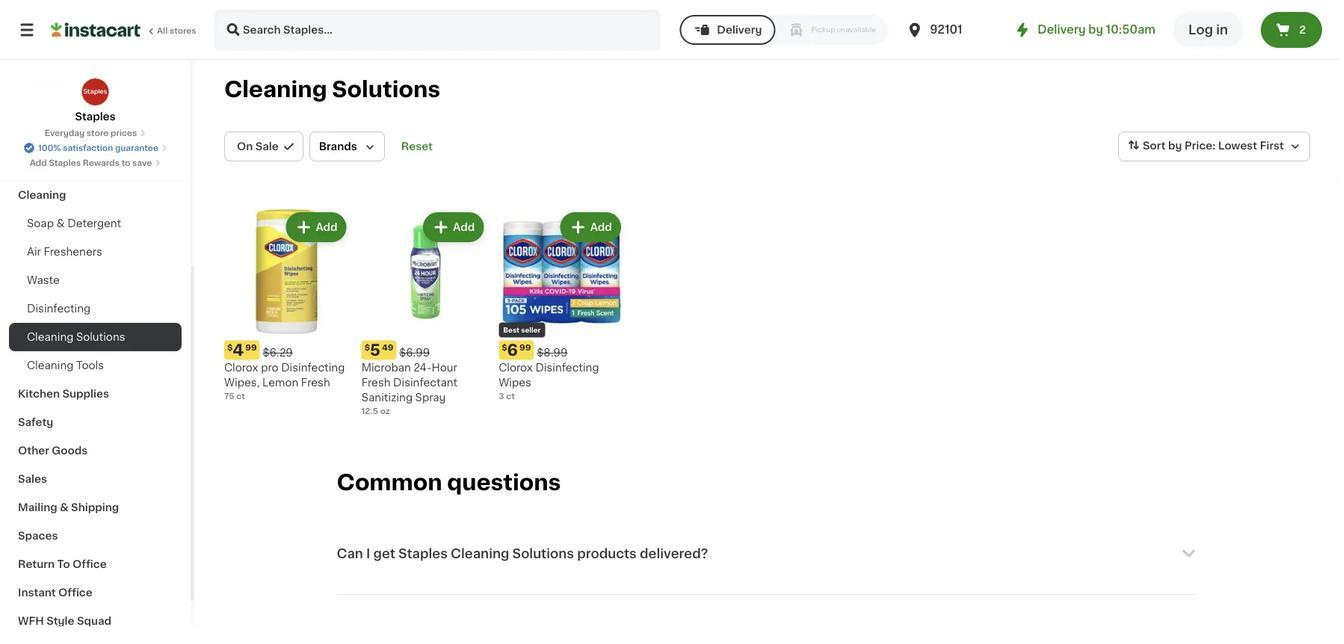 Task type: locate. For each thing, give the bounding box(es) containing it.
1 horizontal spatial cleaning solutions
[[224, 79, 441, 100]]

2 horizontal spatial add button
[[562, 214, 620, 241]]

$ inside the $ 6 99
[[502, 343, 507, 351]]

disinfecting down $4.99 original price: $6.29 element
[[281, 362, 345, 373]]

main content
[[194, 60, 1340, 627]]

1 horizontal spatial $
[[365, 343, 370, 351]]

cleaning tools link
[[9, 351, 182, 380]]

0 horizontal spatial disinfecting
[[27, 304, 91, 314]]

solutions left 'products'
[[513, 547, 574, 560]]

1 horizontal spatial shipping
[[71, 502, 119, 513]]

1 fresh from the left
[[301, 377, 330, 388]]

& right soap
[[56, 218, 65, 229]]

$5.49 original price: $6.99 element
[[362, 341, 487, 360]]

1 vertical spatial office
[[58, 588, 92, 598]]

soap
[[27, 218, 54, 229]]

staples down 100%
[[49, 159, 81, 167]]

instant
[[18, 588, 56, 598]]

0 horizontal spatial clorox
[[224, 362, 258, 373]]

service type group
[[680, 15, 888, 45]]

delivery for delivery by 10:50am
[[1038, 24, 1086, 35]]

0 horizontal spatial add button
[[287, 214, 345, 241]]

tools
[[76, 360, 104, 371]]

instant office
[[18, 588, 92, 598]]

clorox up 'wipes,'
[[224, 362, 258, 373]]

1 horizontal spatial product group
[[362, 209, 487, 417]]

2 fresh from the left
[[362, 377, 391, 388]]

1 99 from the left
[[245, 343, 257, 351]]

$ up 'wipes,'
[[227, 343, 233, 351]]

1 vertical spatial &
[[56, 218, 65, 229]]

cleaning solutions up 'brands'
[[224, 79, 441, 100]]

2
[[1300, 25, 1306, 35]]

ct right 75
[[236, 392, 245, 400]]

spray
[[415, 392, 446, 403]]

disinfecting down $6.99 original price: $8.99 element
[[536, 362, 599, 373]]

1 horizontal spatial solutions
[[332, 79, 441, 100]]

0 vertical spatial &
[[48, 133, 57, 144]]

100% satisfaction guarantee button
[[23, 139, 167, 154]]

99 inside the $ 6 99
[[520, 343, 531, 351]]

$
[[227, 343, 233, 351], [365, 343, 370, 351], [502, 343, 507, 351]]

& up 100%
[[48, 133, 57, 144]]

staples
[[75, 111, 116, 122], [49, 159, 81, 167], [398, 547, 448, 560]]

price:
[[1185, 141, 1216, 151]]

delivery inside "button"
[[717, 25, 762, 35]]

shipping up spaces link on the left bottom of the page
[[71, 502, 119, 513]]

main content containing cleaning solutions
[[194, 60, 1340, 627]]

Price: Lowest First Sort by field
[[1118, 132, 1311, 161]]

other goods
[[18, 446, 88, 456]]

on sale
[[237, 141, 279, 152]]

price: lowest first
[[1185, 141, 1284, 151]]

drink
[[59, 133, 88, 144]]

1 horizontal spatial ct
[[506, 392, 515, 400]]

microban
[[362, 362, 411, 373]]

add button for 4
[[287, 214, 345, 241]]

by right sort
[[1169, 141, 1182, 151]]

1 horizontal spatial add button
[[425, 214, 482, 241]]

clorox disinfecting wipes 3 ct
[[499, 362, 599, 400]]

sales
[[18, 474, 47, 484]]

by left 10:50am
[[1089, 24, 1104, 35]]

99 right 4
[[245, 343, 257, 351]]

2 $ from the left
[[365, 343, 370, 351]]

2 vertical spatial staples
[[398, 547, 448, 560]]

1 horizontal spatial 99
[[520, 343, 531, 351]]

common
[[337, 472, 442, 493]]

add inside add staples rewards to save link
[[30, 159, 47, 167]]

safety
[[18, 417, 53, 428]]

office right to
[[73, 559, 107, 570]]

0 vertical spatial shipping
[[18, 76, 66, 87]]

bags
[[18, 161, 45, 172]]

3 $ from the left
[[502, 343, 507, 351]]

solutions
[[332, 79, 441, 100], [76, 332, 125, 342], [513, 547, 574, 560]]

staples up everyday store prices link
[[75, 111, 116, 122]]

cleaning solutions link
[[9, 323, 182, 351]]

0 vertical spatial solutions
[[332, 79, 441, 100]]

squad
[[77, 616, 111, 627]]

delivery by 10:50am link
[[1014, 21, 1156, 39]]

disinfectant
[[393, 377, 458, 388]]

delivery
[[1038, 24, 1086, 35], [717, 25, 762, 35]]

99 right 6
[[520, 343, 531, 351]]

2 ct from the left
[[506, 392, 515, 400]]

office up "wfh style squad"
[[58, 588, 92, 598]]

everyday store prices
[[45, 129, 137, 137]]

by inside price: lowest first sort by field
[[1169, 141, 1182, 151]]

reset
[[401, 141, 433, 152]]

solutions up reset
[[332, 79, 441, 100]]

2 horizontal spatial solutions
[[513, 547, 574, 560]]

mailing & shipping link
[[9, 493, 182, 522]]

3 add button from the left
[[562, 214, 620, 241]]

delivered?
[[640, 547, 708, 560]]

1 clorox from the left
[[224, 362, 258, 373]]

cleaning solutions
[[224, 79, 441, 100], [27, 332, 125, 342]]

clorox pro  disinfecting wipes, lemon fresh 75 ct
[[224, 362, 345, 400]]

everyday store prices link
[[45, 127, 146, 139]]

0 horizontal spatial delivery
[[717, 25, 762, 35]]

1 $ from the left
[[227, 343, 233, 351]]

delivery by 10:50am
[[1038, 24, 1156, 35]]

product group
[[224, 209, 350, 402], [362, 209, 487, 417], [499, 209, 624, 402]]

$6.99 original price: $8.99 element
[[499, 341, 624, 360]]

2 99 from the left
[[520, 343, 531, 351]]

1 horizontal spatial clorox
[[499, 362, 533, 373]]

solutions down disinfecting link
[[76, 332, 125, 342]]

add for 4
[[316, 222, 338, 233]]

fresh down the microban
[[362, 377, 391, 388]]

spaces
[[18, 531, 58, 541]]

0 vertical spatial by
[[1089, 24, 1104, 35]]

cleaning solutions up cleaning tools
[[27, 332, 125, 342]]

2 horizontal spatial product group
[[499, 209, 624, 402]]

1 vertical spatial by
[[1169, 141, 1182, 151]]

log
[[1189, 24, 1213, 36]]

sanitizing
[[362, 392, 413, 403]]

0 horizontal spatial fresh
[[301, 377, 330, 388]]

3 product group from the left
[[499, 209, 624, 402]]

2 add button from the left
[[425, 214, 482, 241]]

None search field
[[214, 9, 660, 51]]

0 vertical spatial cleaning solutions
[[224, 79, 441, 100]]

shipping
[[18, 76, 66, 87], [71, 502, 119, 513]]

food
[[18, 133, 45, 144]]

1 horizontal spatial fresh
[[362, 377, 391, 388]]

2 vertical spatial &
[[60, 502, 69, 513]]

99
[[245, 343, 257, 351], [520, 343, 531, 351]]

reset button
[[397, 132, 437, 161]]

disinfecting inside 'clorox pro  disinfecting wipes, lemon fresh 75 ct'
[[281, 362, 345, 373]]

soap & detergent link
[[9, 209, 182, 238]]

add staples rewards to save
[[30, 159, 152, 167]]

1 vertical spatial solutions
[[76, 332, 125, 342]]

1 horizontal spatial disinfecting
[[281, 362, 345, 373]]

clorox inside 'clorox pro  disinfecting wipes, lemon fresh 75 ct'
[[224, 362, 258, 373]]

disinfecting down waste
[[27, 304, 91, 314]]

&
[[48, 133, 57, 144], [56, 218, 65, 229], [60, 502, 69, 513]]

$4.99 original price: $6.29 element
[[224, 341, 350, 360]]

6
[[507, 343, 518, 358]]

0 horizontal spatial 99
[[245, 343, 257, 351]]

2 horizontal spatial disinfecting
[[536, 362, 599, 373]]

supplies
[[62, 389, 109, 399]]

3
[[499, 392, 504, 400]]

shipping up furniture
[[18, 76, 66, 87]]

2 horizontal spatial $
[[502, 343, 507, 351]]

fresh
[[301, 377, 330, 388], [362, 377, 391, 388]]

12.5
[[362, 407, 378, 415]]

fresh right the lemon
[[301, 377, 330, 388]]

1 horizontal spatial delivery
[[1038, 24, 1086, 35]]

clorox up wipes
[[499, 362, 533, 373]]

return
[[18, 559, 55, 570]]

0 horizontal spatial by
[[1089, 24, 1104, 35]]

by inside delivery by 10:50am link
[[1089, 24, 1104, 35]]

return to office link
[[9, 550, 182, 579]]

kitchen supplies link
[[9, 380, 182, 408]]

hour
[[432, 362, 457, 373]]

0 horizontal spatial product group
[[224, 209, 350, 402]]

75
[[224, 392, 234, 400]]

sort
[[1143, 141, 1166, 151]]

0 horizontal spatial shipping
[[18, 76, 66, 87]]

1 add button from the left
[[287, 214, 345, 241]]

$ 5 49
[[365, 343, 393, 358]]

ct right the 3
[[506, 392, 515, 400]]

electronics link
[[9, 39, 182, 67]]

99 inside $ 4 99
[[245, 343, 257, 351]]

clorox inside clorox disinfecting wipes 3 ct
[[499, 362, 533, 373]]

mailing & shipping
[[18, 502, 119, 513]]

& inside 'link'
[[48, 133, 57, 144]]

staples link
[[75, 78, 116, 124]]

clorox for 6
[[499, 362, 533, 373]]

$ inside $ 5 49
[[365, 343, 370, 351]]

0 horizontal spatial solutions
[[76, 332, 125, 342]]

first
[[1260, 141, 1284, 151]]

2 vertical spatial solutions
[[513, 547, 574, 560]]

all
[[157, 27, 168, 35]]

add button
[[287, 214, 345, 241], [425, 214, 482, 241], [562, 214, 620, 241]]

staples inside can i get staples cleaning solutions products delivered? dropdown button
[[398, 547, 448, 560]]

0 vertical spatial staples
[[75, 111, 116, 122]]

waste link
[[9, 266, 182, 295]]

1 ct from the left
[[236, 392, 245, 400]]

$ inside $ 4 99
[[227, 343, 233, 351]]

4
[[233, 343, 244, 358]]

99 for 6
[[520, 343, 531, 351]]

$ down best
[[502, 343, 507, 351]]

add button for 5
[[425, 214, 482, 241]]

$ left the 49
[[365, 343, 370, 351]]

add button for 6
[[562, 214, 620, 241]]

staples right get
[[398, 547, 448, 560]]

1 horizontal spatial by
[[1169, 141, 1182, 151]]

return to office
[[18, 559, 107, 570]]

0 horizontal spatial $
[[227, 343, 233, 351]]

fresheners
[[44, 247, 102, 257]]

2 clorox from the left
[[499, 362, 533, 373]]

0 horizontal spatial cleaning solutions
[[27, 332, 125, 342]]

0 horizontal spatial ct
[[236, 392, 245, 400]]

& right mailing
[[60, 502, 69, 513]]

product group containing 6
[[499, 209, 624, 402]]

lowest
[[1219, 141, 1258, 151]]

office
[[73, 559, 107, 570], [58, 588, 92, 598]]

1 product group from the left
[[224, 209, 350, 402]]

1 vertical spatial staples
[[49, 159, 81, 167]]

on sale button
[[224, 132, 303, 161]]

2 product group from the left
[[362, 209, 487, 417]]



Task type: describe. For each thing, give the bounding box(es) containing it.
food & drink link
[[9, 124, 182, 153]]

ct inside clorox disinfecting wipes 3 ct
[[506, 392, 515, 400]]

99 for 4
[[245, 343, 257, 351]]

to
[[57, 559, 70, 570]]

seller
[[521, 327, 541, 334]]

staples inside add staples rewards to save link
[[49, 159, 81, 167]]

cleaning inside 'link'
[[27, 360, 74, 371]]

save
[[132, 159, 152, 167]]

rewards
[[83, 159, 120, 167]]

all stores
[[157, 27, 196, 35]]

wfh style squad
[[18, 616, 111, 627]]

electronics
[[18, 48, 79, 58]]

& for drink
[[48, 133, 57, 144]]

satisfaction
[[63, 144, 113, 152]]

add staples rewards to save link
[[30, 157, 161, 169]]

by for delivery
[[1089, 24, 1104, 35]]

$ 6 99
[[502, 343, 531, 358]]

brands
[[319, 141, 357, 152]]

product group containing 4
[[224, 209, 350, 402]]

can i get staples cleaning solutions products delivered? button
[[337, 527, 1198, 580]]

can i get staples cleaning solutions products delivered?
[[337, 547, 708, 560]]

furniture link
[[9, 96, 182, 124]]

best seller
[[503, 327, 541, 334]]

cleaning tools
[[27, 360, 104, 371]]

best
[[503, 327, 520, 334]]

i
[[366, 547, 370, 560]]

pro
[[261, 362, 279, 373]]

92101
[[930, 24, 963, 35]]

goods
[[52, 446, 88, 456]]

10:50am
[[1106, 24, 1156, 35]]

cleaning link
[[9, 181, 182, 209]]

air fresheners link
[[9, 238, 182, 266]]

products
[[577, 547, 637, 560]]

style
[[46, 616, 74, 627]]

cleaning inside dropdown button
[[451, 547, 509, 560]]

kitchen
[[18, 389, 60, 399]]

can
[[337, 547, 363, 560]]

cleaning solutions inside "main content"
[[224, 79, 441, 100]]

& for shipping
[[60, 502, 69, 513]]

bags link
[[9, 153, 182, 181]]

staples logo image
[[81, 78, 110, 106]]

5
[[370, 343, 380, 358]]

clorox for 4
[[224, 362, 258, 373]]

sales link
[[9, 465, 182, 493]]

0 vertical spatial office
[[73, 559, 107, 570]]

log in
[[1189, 24, 1228, 36]]

microban 24-hour fresh disinfectant sanitizing spray 12.5 oz
[[362, 362, 458, 415]]

100%
[[38, 144, 61, 152]]

sort by
[[1143, 141, 1182, 151]]

92101 button
[[906, 9, 996, 51]]

other goods link
[[9, 437, 182, 465]]

kitchen supplies
[[18, 389, 109, 399]]

log in button
[[1174, 12, 1243, 48]]

prices
[[111, 129, 137, 137]]

fresh inside 'clorox pro  disinfecting wipes, lemon fresh 75 ct'
[[301, 377, 330, 388]]

delivery for delivery
[[717, 25, 762, 35]]

fresh inside microban 24-hour fresh disinfectant sanitizing spray 12.5 oz
[[362, 377, 391, 388]]

spaces link
[[9, 522, 182, 550]]

$ for 4
[[227, 343, 233, 351]]

product group containing 5
[[362, 209, 487, 417]]

questions
[[447, 472, 561, 493]]

detergent
[[68, 218, 121, 229]]

49
[[382, 343, 393, 351]]

$ 4 99
[[227, 343, 257, 358]]

$ for 6
[[502, 343, 507, 351]]

add for 5
[[453, 222, 475, 233]]

all stores link
[[51, 9, 197, 51]]

wipes
[[499, 377, 531, 388]]

wfh
[[18, 616, 44, 627]]

sale
[[256, 141, 279, 152]]

disinfecting link
[[9, 295, 182, 323]]

guarantee
[[115, 144, 158, 152]]

solutions inside dropdown button
[[513, 547, 574, 560]]

wipes,
[[224, 377, 260, 388]]

stores
[[170, 27, 196, 35]]

lemon
[[262, 377, 298, 388]]

to
[[122, 159, 130, 167]]

$8.99
[[537, 347, 568, 358]]

food & drink
[[18, 133, 88, 144]]

air fresheners
[[27, 247, 102, 257]]

ct inside 'clorox pro  disinfecting wipes, lemon fresh 75 ct'
[[236, 392, 245, 400]]

instacart logo image
[[51, 21, 141, 39]]

1 vertical spatial shipping
[[71, 502, 119, 513]]

& for detergent
[[56, 218, 65, 229]]

instant office link
[[9, 579, 182, 607]]

24-
[[414, 362, 432, 373]]

2 button
[[1261, 12, 1323, 48]]

1 vertical spatial cleaning solutions
[[27, 332, 125, 342]]

soap & detergent
[[27, 218, 121, 229]]

100% satisfaction guarantee
[[38, 144, 158, 152]]

common questions
[[337, 472, 561, 493]]

$ for 5
[[365, 343, 370, 351]]

disinfecting inside clorox disinfecting wipes 3 ct
[[536, 362, 599, 373]]

add for 6
[[590, 222, 612, 233]]

brands button
[[309, 132, 385, 161]]

Search field
[[215, 10, 659, 49]]

by for sort
[[1169, 141, 1182, 151]]

furniture
[[18, 105, 67, 115]]

waste
[[27, 275, 60, 286]]



Task type: vqa. For each thing, say whether or not it's contained in the screenshot.
delivery by 10:50am link
yes



